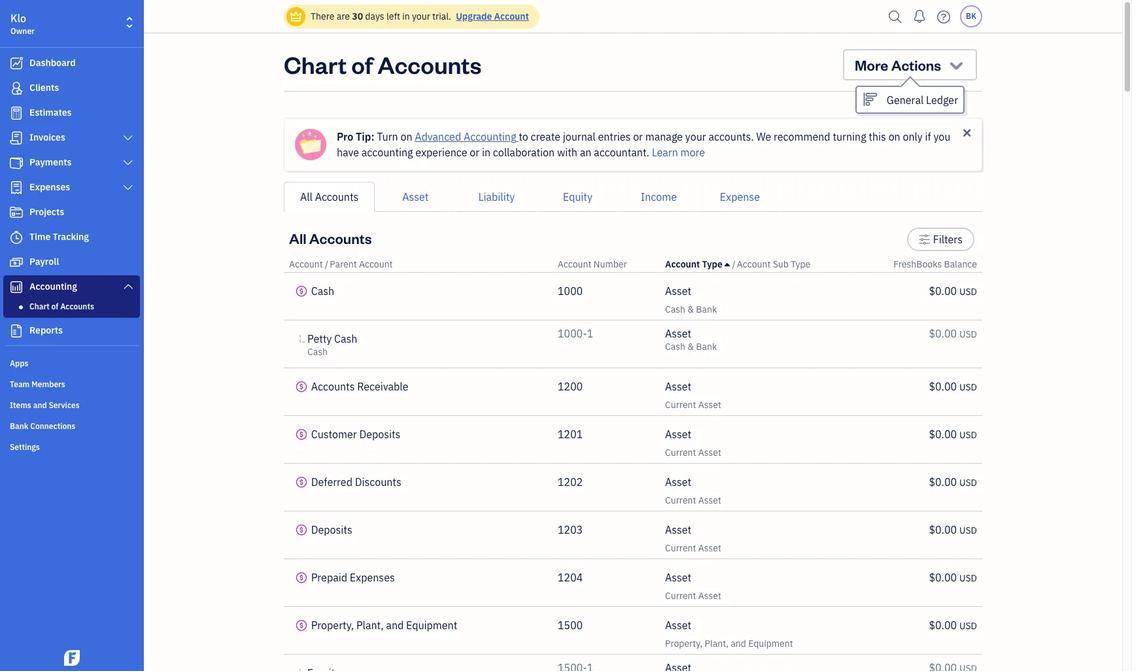 Task type: locate. For each thing, give the bounding box(es) containing it.
accounting down payroll
[[29, 281, 77, 292]]

1 vertical spatial bank
[[696, 341, 717, 353]]

1 vertical spatial property,
[[665, 638, 703, 650]]

$0.00 usd for 1000
[[929, 285, 977, 298]]

plant,
[[357, 619, 384, 632], [705, 638, 729, 650]]

3 current from the top
[[665, 495, 696, 506]]

equipment inside asset property, plant, and equipment
[[749, 638, 793, 650]]

of down 30
[[352, 49, 373, 80]]

chevron large down image up expenses link
[[122, 158, 134, 168]]

chart up reports
[[29, 302, 50, 311]]

number
[[594, 258, 627, 270]]

1 horizontal spatial on
[[889, 130, 901, 143]]

4 $0.00 from the top
[[929, 428, 957, 441]]

all accounts inside button
[[300, 190, 359, 203]]

account for account sub type
[[737, 258, 771, 270]]

clients link
[[3, 77, 140, 100]]

2 usd from the top
[[960, 328, 977, 340]]

asset current asset for 1202
[[665, 476, 722, 506]]

0 vertical spatial asset cash & bank
[[665, 285, 717, 315]]

accounting inside main 'element'
[[29, 281, 77, 292]]

8 $0.00 usd from the top
[[929, 619, 977, 632]]

0 horizontal spatial of
[[51, 302, 59, 311]]

0 horizontal spatial /
[[325, 258, 329, 270]]

all
[[300, 190, 313, 203], [289, 229, 307, 247]]

bank for 1000
[[696, 304, 717, 315]]

6 $0.00 usd from the top
[[929, 523, 977, 537]]

asset current asset for 1204
[[665, 571, 722, 602]]

all accounts button
[[284, 182, 375, 212]]

3 $0.00 usd from the top
[[929, 380, 977, 393]]

your up the more at the top
[[686, 130, 706, 143]]

$0.00 usd
[[929, 285, 977, 298], [929, 327, 977, 340], [929, 380, 977, 393], [929, 428, 977, 441], [929, 476, 977, 489], [929, 523, 977, 537], [929, 571, 977, 584], [929, 619, 977, 632]]

0 vertical spatial bank
[[696, 304, 717, 315]]

2 $0.00 usd from the top
[[929, 327, 977, 340]]

chart of accounts down accounting link
[[29, 302, 94, 311]]

freshbooks balance
[[894, 258, 977, 270]]

1 vertical spatial asset cash & bank
[[665, 327, 717, 353]]

$0.00
[[929, 285, 957, 298], [929, 327, 957, 340], [929, 380, 957, 393], [929, 428, 957, 441], [929, 476, 957, 489], [929, 523, 957, 537], [929, 571, 957, 584], [929, 619, 957, 632]]

projects
[[29, 206, 64, 218]]

deposits
[[359, 428, 401, 441], [311, 523, 352, 537]]

8 usd from the top
[[960, 620, 977, 632]]

0 horizontal spatial chart
[[29, 302, 50, 311]]

account up 1000
[[558, 258, 592, 270]]

6 $0.00 from the top
[[929, 523, 957, 537]]

bk button
[[960, 5, 983, 27]]

2 vertical spatial and
[[731, 638, 746, 650]]

5 $0.00 usd from the top
[[929, 476, 977, 489]]

discounts
[[355, 476, 402, 489]]

account for account number
[[558, 258, 592, 270]]

type left caretup icon
[[702, 258, 723, 270]]

0 vertical spatial plant,
[[357, 619, 384, 632]]

2 chevron large down image from the top
[[122, 281, 134, 292]]

0 horizontal spatial deposits
[[311, 523, 352, 537]]

1 horizontal spatial your
[[686, 130, 706, 143]]

on inside 'to create journal entries or manage your accounts. we recommend turning this on only if  you have accounting experience or in collaboration with an accountant.'
[[889, 130, 901, 143]]

$0.00 for 1202
[[929, 476, 957, 489]]

7 $0.00 usd from the top
[[929, 571, 977, 584]]

you
[[934, 130, 951, 143]]

0 vertical spatial all accounts
[[300, 190, 359, 203]]

5 asset current asset from the top
[[665, 571, 722, 602]]

entries
[[598, 130, 631, 143]]

1 horizontal spatial of
[[352, 49, 373, 80]]

2 on from the left
[[889, 130, 901, 143]]

expenses
[[29, 181, 70, 193], [350, 571, 395, 584]]

account left parent
[[289, 258, 323, 270]]

4 asset current asset from the top
[[665, 523, 722, 554]]

account left caretup icon
[[665, 258, 700, 270]]

0 horizontal spatial plant,
[[357, 619, 384, 632]]

2 asset cash & bank from the top
[[665, 327, 717, 353]]

chevron large down image inside expenses link
[[122, 183, 134, 193]]

0 horizontal spatial expenses
[[29, 181, 70, 193]]

usd for 1203
[[960, 525, 977, 537]]

1 asset current asset from the top
[[665, 380, 722, 411]]

1 / from the left
[[325, 258, 329, 270]]

freshbooks
[[894, 258, 942, 270]]

0 vertical spatial in
[[402, 10, 410, 22]]

dashboard
[[29, 57, 76, 69]]

0 horizontal spatial your
[[412, 10, 430, 22]]

0 vertical spatial &
[[688, 304, 694, 315]]

0 horizontal spatial on
[[401, 130, 413, 143]]

projects link
[[3, 201, 140, 224]]

equity
[[563, 190, 593, 203]]

all accounts down have
[[300, 190, 359, 203]]

8 $0.00 from the top
[[929, 619, 957, 632]]

time tracking link
[[3, 226, 140, 249]]

payroll link
[[3, 251, 140, 274]]

2 type from the left
[[791, 258, 811, 270]]

chevron large down image up chart of accounts link
[[122, 281, 134, 292]]

0 horizontal spatial and
[[33, 400, 47, 410]]

usd for 1201
[[960, 429, 977, 441]]

chart down there on the left top of the page
[[284, 49, 347, 80]]

1 vertical spatial equipment
[[749, 638, 793, 650]]

0 vertical spatial expenses
[[29, 181, 70, 193]]

0 vertical spatial and
[[33, 400, 47, 410]]

$0.00 for 1000-1
[[929, 327, 957, 340]]

0 horizontal spatial chart of accounts
[[29, 302, 94, 311]]

/ left parent
[[325, 258, 329, 270]]

expenses down payments
[[29, 181, 70, 193]]

expenses right prepaid on the bottom of the page
[[350, 571, 395, 584]]

1 vertical spatial &
[[688, 341, 694, 353]]

more
[[855, 56, 889, 74]]

1 vertical spatial chevron large down image
[[122, 183, 134, 193]]

payments
[[29, 156, 72, 168]]

1 asset cash & bank from the top
[[665, 285, 717, 315]]

1 vertical spatial all accounts
[[289, 229, 372, 247]]

your for in
[[412, 10, 430, 22]]

in right left
[[402, 10, 410, 22]]

clients
[[29, 82, 59, 94]]

equipment
[[406, 619, 458, 632], [749, 638, 793, 650]]

2 vertical spatial bank
[[10, 421, 28, 431]]

or up accountant.
[[633, 130, 643, 143]]

2 horizontal spatial and
[[731, 638, 746, 650]]

1 vertical spatial accounting
[[29, 281, 77, 292]]

1 horizontal spatial type
[[791, 258, 811, 270]]

and inside asset property, plant, and equipment
[[731, 638, 746, 650]]

account right upgrade at the top
[[494, 10, 529, 22]]

of inside main 'element'
[[51, 302, 59, 311]]

have
[[337, 146, 359, 159]]

bank inside main 'element'
[[10, 421, 28, 431]]

1 $0.00 from the top
[[929, 285, 957, 298]]

asset inside asset property, plant, and equipment
[[665, 619, 692, 632]]

accounting left to
[[464, 130, 516, 143]]

0 horizontal spatial in
[[402, 10, 410, 22]]

1 vertical spatial your
[[686, 130, 706, 143]]

1 horizontal spatial equipment
[[749, 638, 793, 650]]

chevron large down image up projects 'link'
[[122, 183, 134, 193]]

journal
[[563, 130, 596, 143]]

1 usd from the top
[[960, 286, 977, 298]]

accounts.
[[709, 130, 754, 143]]

4 usd from the top
[[960, 429, 977, 441]]

in inside 'to create journal entries or manage your accounts. we recommend turning this on only if  you have accounting experience or in collaboration with an accountant.'
[[482, 146, 491, 159]]

accounting
[[464, 130, 516, 143], [29, 281, 77, 292]]

chevron large down image for expenses
[[122, 183, 134, 193]]

1 horizontal spatial in
[[482, 146, 491, 159]]

plant, inside asset property, plant, and equipment
[[705, 638, 729, 650]]

1 horizontal spatial chart
[[284, 49, 347, 80]]

manage
[[646, 130, 683, 143]]

1000
[[558, 285, 583, 298]]

pro tip: turn on advanced accounting
[[337, 130, 516, 143]]

account type
[[665, 258, 723, 270]]

owner
[[10, 26, 35, 36]]

4 $0.00 usd from the top
[[929, 428, 977, 441]]

expense image
[[9, 181, 24, 194]]

main element
[[0, 0, 177, 671]]

team
[[10, 379, 30, 389]]

chart of accounts down "days"
[[284, 49, 482, 80]]

2 / from the left
[[732, 258, 736, 270]]

bk
[[966, 11, 977, 21]]

asset
[[403, 190, 429, 203], [665, 285, 692, 298], [665, 327, 692, 340], [665, 380, 692, 393], [699, 399, 722, 411], [665, 428, 692, 441], [699, 447, 722, 459], [665, 476, 692, 489], [699, 495, 722, 506], [665, 523, 692, 537], [699, 542, 722, 554], [665, 571, 692, 584], [699, 590, 722, 602], [665, 619, 692, 632]]

with
[[557, 146, 578, 159]]

1 horizontal spatial /
[[732, 258, 736, 270]]

crown image
[[289, 9, 303, 23]]

&
[[688, 304, 694, 315], [688, 341, 694, 353]]

learn more
[[652, 146, 705, 159]]

2 current from the top
[[665, 447, 696, 459]]

of up reports
[[51, 302, 59, 311]]

0 horizontal spatial equipment
[[406, 619, 458, 632]]

2 $0.00 from the top
[[929, 327, 957, 340]]

prepaid
[[311, 571, 347, 584]]

usd for 1202
[[960, 477, 977, 489]]

1 vertical spatial chart
[[29, 302, 50, 311]]

1 vertical spatial of
[[51, 302, 59, 311]]

5 usd from the top
[[960, 477, 977, 489]]

type right sub
[[791, 258, 811, 270]]

6 usd from the top
[[960, 525, 977, 537]]

bank for 1000-1
[[696, 341, 717, 353]]

$0.00 for 1201
[[929, 428, 957, 441]]

5 current from the top
[[665, 590, 696, 602]]

and
[[33, 400, 47, 410], [386, 619, 404, 632], [731, 638, 746, 650]]

chart of accounts
[[284, 49, 482, 80], [29, 302, 94, 311]]

chart
[[284, 49, 347, 80], [29, 302, 50, 311]]

chart of accounts inside chart of accounts link
[[29, 302, 94, 311]]

1202
[[558, 476, 583, 489]]

0 vertical spatial or
[[633, 130, 643, 143]]

create
[[531, 130, 561, 143]]

0 vertical spatial chart
[[284, 49, 347, 80]]

1 vertical spatial and
[[386, 619, 404, 632]]

1 vertical spatial deposits
[[311, 523, 352, 537]]

caretup image
[[725, 259, 730, 270]]

7 usd from the top
[[960, 572, 977, 584]]

customer
[[311, 428, 357, 441]]

chevron large down image inside payments link
[[122, 158, 134, 168]]

your left trial.
[[412, 10, 430, 22]]

1000-1
[[558, 327, 594, 340]]

petty cash cash
[[308, 332, 357, 358]]

all inside button
[[300, 190, 313, 203]]

1 $0.00 usd from the top
[[929, 285, 977, 298]]

1 vertical spatial in
[[482, 146, 491, 159]]

/ right caretup icon
[[732, 258, 736, 270]]

trial.
[[433, 10, 451, 22]]

all accounts
[[300, 190, 359, 203], [289, 229, 372, 247]]

deposits down the deferred
[[311, 523, 352, 537]]

or
[[633, 130, 643, 143], [470, 146, 480, 159]]

1 vertical spatial chevron large down image
[[122, 281, 134, 292]]

1 chevron large down image from the top
[[122, 133, 134, 143]]

deposits right customer
[[359, 428, 401, 441]]

asset cash & bank for 1000-1
[[665, 327, 717, 353]]

invoice image
[[9, 132, 24, 145]]

to
[[519, 130, 528, 143]]

your inside 'to create journal entries or manage your accounts. we recommend turning this on only if  you have accounting experience or in collaboration with an accountant.'
[[686, 130, 706, 143]]

0 vertical spatial property,
[[311, 619, 354, 632]]

chevron large down image
[[122, 133, 134, 143], [122, 183, 134, 193]]

accounts down accounting link
[[60, 302, 94, 311]]

account right caretup icon
[[737, 258, 771, 270]]

0 vertical spatial deposits
[[359, 428, 401, 441]]

accounts down there are 30 days left in your trial. upgrade account
[[378, 49, 482, 80]]

chevron large down image
[[122, 158, 134, 168], [122, 281, 134, 292]]

1 & from the top
[[688, 304, 694, 315]]

$0.00 usd for 1202
[[929, 476, 977, 489]]

asset current asset for 1201
[[665, 428, 722, 459]]

collaboration
[[493, 146, 555, 159]]

current for 1203
[[665, 542, 696, 554]]

or down 'advanced accounting' link
[[470, 146, 480, 159]]

2 chevron large down image from the top
[[122, 183, 134, 193]]

1 horizontal spatial or
[[633, 130, 643, 143]]

7 $0.00 from the top
[[929, 571, 957, 584]]

accounting link
[[3, 275, 140, 299]]

0 vertical spatial your
[[412, 10, 430, 22]]

1 current from the top
[[665, 399, 696, 411]]

upgrade account link
[[454, 10, 529, 22]]

report image
[[9, 325, 24, 338]]

3 $0.00 from the top
[[929, 380, 957, 393]]

expense
[[720, 190, 760, 203]]

0 horizontal spatial type
[[702, 258, 723, 270]]

3 asset current asset from the top
[[665, 476, 722, 506]]

1 horizontal spatial and
[[386, 619, 404, 632]]

0 vertical spatial accounting
[[464, 130, 516, 143]]

asset cash & bank
[[665, 285, 717, 315], [665, 327, 717, 353]]

in down 'advanced accounting' link
[[482, 146, 491, 159]]

accounts down petty cash cash
[[311, 380, 355, 393]]

estimate image
[[9, 107, 24, 120]]

0 vertical spatial chevron large down image
[[122, 133, 134, 143]]

klo
[[10, 12, 26, 25]]

3 usd from the top
[[960, 381, 977, 393]]

1 vertical spatial or
[[470, 146, 480, 159]]

1 chevron large down image from the top
[[122, 158, 134, 168]]

0 vertical spatial chart of accounts
[[284, 49, 482, 80]]

usd for 1000
[[960, 286, 977, 298]]

5 $0.00 from the top
[[929, 476, 957, 489]]

time
[[29, 231, 51, 243]]

on right this
[[889, 130, 901, 143]]

1 horizontal spatial property,
[[665, 638, 703, 650]]

account
[[494, 10, 529, 22], [289, 258, 323, 270], [359, 258, 393, 270], [558, 258, 592, 270], [665, 258, 700, 270], [737, 258, 771, 270]]

0 vertical spatial all
[[300, 190, 313, 203]]

money image
[[9, 256, 24, 269]]

1 vertical spatial plant,
[[705, 638, 729, 650]]

settings link
[[3, 437, 140, 457]]

settings
[[10, 442, 40, 452]]

payroll
[[29, 256, 59, 268]]

asset current asset for 1203
[[665, 523, 722, 554]]

0 horizontal spatial accounting
[[29, 281, 77, 292]]

and inside main 'element'
[[33, 400, 47, 410]]

team members link
[[3, 374, 140, 394]]

accounts up account / parent account
[[309, 229, 372, 247]]

1 horizontal spatial plant,
[[705, 638, 729, 650]]

on right turn
[[401, 130, 413, 143]]

0 horizontal spatial property,
[[311, 619, 354, 632]]

2 & from the top
[[688, 341, 694, 353]]

30
[[352, 10, 363, 22]]

project image
[[9, 206, 24, 219]]

apps link
[[3, 353, 140, 373]]

dashboard link
[[3, 52, 140, 75]]

1 horizontal spatial expenses
[[350, 571, 395, 584]]

all accounts up account / parent account
[[289, 229, 372, 247]]

2 asset current asset from the top
[[665, 428, 722, 459]]

more actions button
[[843, 49, 977, 80]]

4 current from the top
[[665, 542, 696, 554]]

freshbooks image
[[62, 650, 82, 666]]

balance
[[944, 258, 977, 270]]

current
[[665, 399, 696, 411], [665, 447, 696, 459], [665, 495, 696, 506], [665, 542, 696, 554], [665, 590, 696, 602]]

0 vertical spatial chevron large down image
[[122, 158, 134, 168]]

$0.00 usd for 1201
[[929, 428, 977, 441]]

1 vertical spatial chart of accounts
[[29, 302, 94, 311]]

chevron large down image down estimates link
[[122, 133, 134, 143]]

items
[[10, 400, 31, 410]]

chart inside chart of accounts link
[[29, 302, 50, 311]]

current for 1201
[[665, 447, 696, 459]]

1
[[587, 327, 594, 340]]

in
[[402, 10, 410, 22], [482, 146, 491, 159]]

actions
[[892, 56, 942, 74]]

accounts down have
[[315, 190, 359, 203]]



Task type: vqa. For each thing, say whether or not it's contained in the screenshot.


Task type: describe. For each thing, give the bounding box(es) containing it.
expense button
[[700, 182, 781, 212]]

turn
[[377, 130, 398, 143]]

go to help image
[[934, 7, 955, 26]]

equity button
[[537, 182, 619, 212]]

payment image
[[9, 156, 24, 169]]

chevron large down image for invoices
[[122, 133, 134, 143]]

filters button
[[907, 228, 975, 251]]

your for manage
[[686, 130, 706, 143]]

there
[[311, 10, 335, 22]]

1 horizontal spatial deposits
[[359, 428, 401, 441]]

asset inside button
[[403, 190, 429, 203]]

asset property, plant, and equipment
[[665, 619, 793, 650]]

1200
[[558, 380, 583, 393]]

team members
[[10, 379, 65, 389]]

filters
[[933, 233, 963, 246]]

items and services
[[10, 400, 80, 410]]

liability
[[479, 190, 515, 203]]

account sub type
[[737, 258, 811, 270]]

expenses inside main 'element'
[[29, 181, 70, 193]]

& for 1000
[[688, 304, 694, 315]]

$0.00 usd for 1204
[[929, 571, 977, 584]]

turning
[[833, 130, 867, 143]]

are
[[337, 10, 350, 22]]

accounts inside chart of accounts link
[[60, 302, 94, 311]]

account / parent account
[[289, 258, 393, 270]]

1204
[[558, 571, 583, 584]]

income
[[641, 190, 677, 203]]

$0.00 for 1200
[[929, 380, 957, 393]]

services
[[49, 400, 80, 410]]

property, plant, and equipment
[[311, 619, 458, 632]]

chevrondown image
[[948, 56, 966, 74]]

1203
[[558, 523, 583, 537]]

if
[[925, 130, 931, 143]]

only
[[903, 130, 923, 143]]

notifications image
[[909, 3, 930, 29]]

parent
[[330, 258, 357, 270]]

petty
[[308, 332, 332, 345]]

$0.00 for 1000
[[929, 285, 957, 298]]

left
[[387, 10, 400, 22]]

deferred
[[311, 476, 353, 489]]

usd for 1200
[[960, 381, 977, 393]]

current for 1202
[[665, 495, 696, 506]]

customer deposits
[[311, 428, 401, 441]]

$0.00 for 1500
[[929, 619, 957, 632]]

1 vertical spatial expenses
[[350, 571, 395, 584]]

current for 1204
[[665, 590, 696, 602]]

estimates link
[[3, 101, 140, 125]]

members
[[31, 379, 65, 389]]

1 horizontal spatial accounting
[[464, 130, 516, 143]]

reports link
[[3, 319, 140, 343]]

1500
[[558, 619, 583, 632]]

income button
[[619, 182, 700, 212]]

search image
[[885, 7, 906, 26]]

ledger
[[926, 94, 959, 107]]

apps
[[10, 359, 28, 368]]

days
[[365, 10, 384, 22]]

usd for 1204
[[960, 572, 977, 584]]

account right parent
[[359, 258, 393, 270]]

1 horizontal spatial chart of accounts
[[284, 49, 482, 80]]

advanced accounting link
[[415, 130, 519, 143]]

account type button
[[665, 258, 730, 270]]

usd for 1500
[[960, 620, 977, 632]]

chevron large down image for accounting
[[122, 281, 134, 292]]

bank connections
[[10, 421, 75, 431]]

timer image
[[9, 231, 24, 244]]

time tracking
[[29, 231, 89, 243]]

accountant.
[[594, 146, 650, 159]]

close image
[[962, 127, 974, 139]]

accounts inside all accounts button
[[315, 190, 359, 203]]

asset button
[[375, 182, 456, 212]]

general ledger link
[[857, 87, 964, 113]]

1 vertical spatial all
[[289, 229, 307, 247]]

$0.00 usd for 1000-1
[[929, 327, 977, 340]]

client image
[[9, 82, 24, 95]]

experience
[[416, 146, 468, 159]]

learn
[[652, 146, 678, 159]]

expenses link
[[3, 176, 140, 200]]

settings image
[[919, 232, 931, 247]]

$0.00 usd for 1203
[[929, 523, 977, 537]]

connections
[[30, 421, 75, 431]]

sub
[[773, 258, 789, 270]]

recommend
[[774, 130, 831, 143]]

& for 1000-1
[[688, 341, 694, 353]]

asset cash & bank for 1000
[[665, 285, 717, 315]]

0 vertical spatial of
[[352, 49, 373, 80]]

more
[[681, 146, 705, 159]]

$0.00 for 1203
[[929, 523, 957, 537]]

this
[[869, 130, 886, 143]]

chart of accounts link
[[6, 299, 137, 315]]

prepaid expenses
[[311, 571, 395, 584]]

$0.00 usd for 1200
[[929, 380, 977, 393]]

there are 30 days left in your trial. upgrade account
[[311, 10, 529, 22]]

liability button
[[456, 182, 537, 212]]

1201
[[558, 428, 583, 441]]

an
[[580, 146, 592, 159]]

0 horizontal spatial or
[[470, 146, 480, 159]]

chart image
[[9, 281, 24, 294]]

1 type from the left
[[702, 258, 723, 270]]

account number
[[558, 258, 627, 270]]

estimates
[[29, 107, 72, 118]]

learn more link
[[652, 146, 705, 159]]

accounts receivable
[[311, 380, 409, 393]]

asset current asset for 1200
[[665, 380, 722, 411]]

0 vertical spatial equipment
[[406, 619, 458, 632]]

we
[[757, 130, 772, 143]]

account for account / parent account
[[289, 258, 323, 270]]

payments link
[[3, 151, 140, 175]]

items and services link
[[3, 395, 140, 415]]

deferred discounts
[[311, 476, 402, 489]]

$0.00 for 1204
[[929, 571, 957, 584]]

current for 1200
[[665, 399, 696, 411]]

chevron large down image for payments
[[122, 158, 134, 168]]

usd for 1000-1
[[960, 328, 977, 340]]

invoices
[[29, 132, 65, 143]]

bank connections link
[[3, 416, 140, 436]]

property, inside asset property, plant, and equipment
[[665, 638, 703, 650]]

$0.00 usd for 1500
[[929, 619, 977, 632]]

1 on from the left
[[401, 130, 413, 143]]

account for account type
[[665, 258, 700, 270]]

dashboard image
[[9, 57, 24, 70]]



